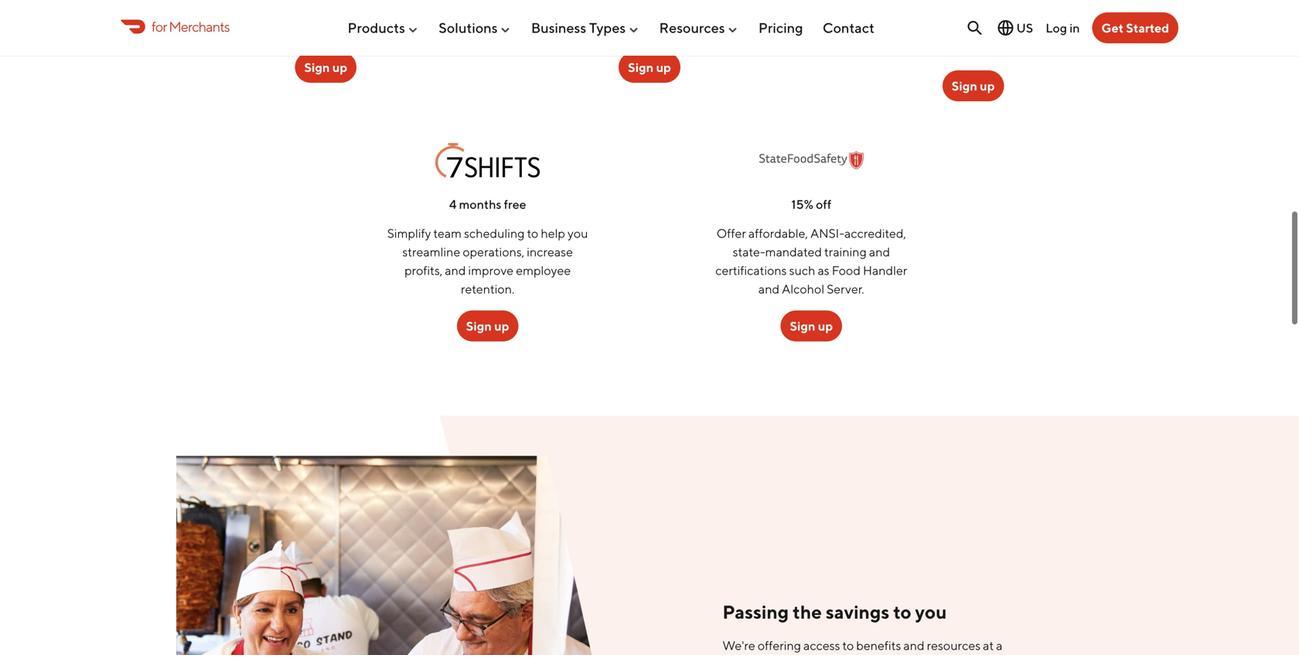 Task type: vqa. For each thing, say whether or not it's contained in the screenshot.
top Capital?
no



Task type: describe. For each thing, give the bounding box(es) containing it.
7shifts logo image
[[435, 139, 541, 182]]

log in
[[1046, 20, 1081, 35]]

sign up link for interview
[[619, 52, 681, 83]]

accredited,
[[845, 226, 907, 241]]

us
[[1017, 21, 1034, 35]]

engagement,
[[656, 4, 730, 19]]

platform
[[985, 4, 1032, 19]]

food
[[832, 263, 861, 278]]

healthcare
[[331, 4, 391, 19]]

passing
[[723, 601, 789, 623]]

ansi-
[[811, 226, 845, 241]]

offering
[[758, 638, 802, 653]]

4
[[449, 197, 457, 212]]

sign up link for such
[[781, 311, 843, 342]]

scheduling.
[[645, 23, 708, 38]]

business
[[531, 19, 587, 36]]

offer for offer your employees virtual and in- person access to healthcare and mental health services.
[[228, 0, 257, 0]]

sign up for such
[[790, 319, 833, 333]]

months
[[459, 197, 502, 212]]

sign up for healthcare
[[304, 60, 348, 75]]

operations,
[[463, 245, 525, 259]]

access inside offer your employees virtual and in- person access to healthcare and mental health services.
[[279, 4, 315, 19]]

profits,
[[405, 263, 443, 278]]

in
[[1070, 20, 1081, 35]]

up for such
[[818, 319, 833, 333]]

simplify team scheduling to help you streamline operations, increase profits, and improve employee retention.
[[388, 226, 588, 296]]

state-
[[733, 245, 766, 259]]

pricing link
[[759, 13, 804, 42]]

and down in-
[[393, 4, 414, 19]]

solutions
[[439, 19, 498, 36]]

we're
[[723, 638, 756, 653]]

sign for such
[[790, 319, 816, 333]]

employees inside hire employees quickly by automating candidate sourcing, engagement, and interview scheduling.
[[571, 0, 631, 0]]

mobile-
[[1031, 0, 1075, 0]]

a
[[997, 638, 1003, 653]]

contact
[[823, 19, 875, 36]]

and inside we're offering access to benefits and resources at a
[[904, 638, 925, 653]]

types
[[589, 19, 626, 36]]

in-
[[409, 0, 424, 0]]

off
[[816, 197, 832, 212]]

employee
[[516, 263, 571, 278]]

sourcing,
[[604, 4, 654, 19]]

and down the accredited,
[[870, 245, 891, 259]]

employees for offer
[[286, 0, 347, 0]]

way
[[949, 23, 971, 38]]

to inside offer your employees virtual and in- person access to healthcare and mental health services.
[[318, 4, 329, 19]]

person
[[238, 4, 276, 19]]

handler
[[863, 263, 908, 278]]

retention.
[[461, 282, 515, 296]]

we're offering access to benefits and resources at a
[[723, 638, 1057, 655]]

train your employees on this mobile- first microlearning platform that's changing the way the world learns at work.
[[873, 0, 1075, 56]]

affordable,
[[749, 226, 808, 241]]

business types link
[[531, 13, 640, 42]]

15% off
[[792, 197, 832, 212]]

access inside we're offering access to benefits and resources at a
[[804, 638, 841, 653]]

to for we're
[[843, 638, 854, 653]]

hire employees quickly by automating candidate sourcing, engagement, and interview scheduling.
[[545, 0, 755, 38]]

log in link
[[1046, 20, 1081, 35]]

up for healthcare
[[333, 60, 348, 75]]

products
[[348, 19, 405, 36]]

simplify
[[388, 226, 431, 241]]

by
[[675, 0, 688, 0]]

increase
[[527, 245, 573, 259]]

scheduling
[[464, 226, 525, 241]]

savings
[[826, 601, 890, 623]]

sign for interview
[[628, 60, 654, 75]]

sign up link for healthcare
[[295, 52, 357, 83]]

and down 'certifications'
[[759, 282, 780, 296]]

on
[[992, 0, 1007, 0]]

sign up link for profits,
[[457, 311, 519, 342]]

workers making tacos image
[[176, 456, 641, 655]]

merchants
[[169, 18, 230, 35]]

business types
[[531, 19, 626, 36]]

streamline
[[403, 245, 461, 259]]

team
[[434, 226, 462, 241]]

benefits
[[857, 638, 902, 653]]

that's
[[1035, 4, 1065, 19]]

to for passing
[[894, 601, 912, 623]]

mental
[[263, 23, 302, 38]]

sign for profits,
[[466, 319, 492, 333]]

sign up for profits,
[[466, 319, 510, 333]]

certifications
[[716, 263, 787, 278]]

world
[[994, 23, 1025, 38]]

resources
[[660, 19, 725, 36]]

get started button
[[1093, 12, 1179, 43]]



Task type: locate. For each thing, give the bounding box(es) containing it.
pricing
[[759, 19, 804, 36]]

to left benefits
[[843, 638, 854, 653]]

up down retention.
[[495, 319, 510, 333]]

up down server.
[[818, 319, 833, 333]]

sign
[[304, 60, 330, 75], [628, 60, 654, 75], [952, 79, 978, 93], [466, 319, 492, 333], [790, 319, 816, 333]]

offer inside offer your employees virtual and in- person access to healthcare and mental health services.
[[228, 0, 257, 0]]

health
[[304, 23, 339, 38]]

and inside simplify team scheduling to help you streamline operations, increase profits, and improve employee retention.
[[445, 263, 466, 278]]

services.
[[342, 23, 389, 38]]

0 horizontal spatial at
[[984, 638, 994, 653]]

sign down interview
[[628, 60, 654, 75]]

at right learns
[[1063, 23, 1073, 38]]

and left in-
[[386, 0, 407, 0]]

sign down alcohol
[[790, 319, 816, 333]]

log
[[1046, 20, 1068, 35]]

sign down retention.
[[466, 319, 492, 333]]

to left help
[[527, 226, 539, 241]]

contact link
[[823, 13, 875, 42]]

free
[[504, 197, 527, 212]]

to up health
[[318, 4, 329, 19]]

hire
[[545, 0, 568, 0]]

resources link
[[660, 13, 739, 42]]

improve
[[469, 263, 514, 278]]

at inside we're offering access to benefits and resources at a
[[984, 638, 994, 653]]

0 horizontal spatial the
[[793, 601, 822, 623]]

offer up the person in the top left of the page
[[228, 0, 257, 0]]

interview
[[592, 23, 642, 38]]

training
[[825, 245, 867, 259]]

0 horizontal spatial employees
[[286, 0, 347, 0]]

for merchants
[[152, 18, 230, 35]]

the
[[928, 23, 947, 38], [973, 23, 992, 38], [793, 601, 822, 623]]

offer for offer affordable, ansi-accredited, state-mandated training and certifications such as food handler and alcohol server.
[[717, 226, 747, 241]]

up for that's
[[980, 79, 995, 93]]

0 vertical spatial you
[[568, 226, 588, 241]]

passing the savings to you
[[723, 601, 947, 623]]

employees up health
[[286, 0, 347, 0]]

1 horizontal spatial at
[[1063, 23, 1073, 38]]

access down passing the savings to you
[[804, 638, 841, 653]]

employees up microlearning
[[930, 0, 990, 0]]

you
[[568, 226, 588, 241], [916, 601, 947, 623]]

the up the offering
[[793, 601, 822, 623]]

sign up down alcohol
[[790, 319, 833, 333]]

your for microlearning
[[903, 0, 927, 0]]

sign up for interview
[[628, 60, 672, 75]]

sign up link down the scheduling.
[[619, 52, 681, 83]]

first
[[883, 4, 904, 19]]

up for profits,
[[495, 319, 510, 333]]

access up mental
[[279, 4, 315, 19]]

work.
[[959, 41, 989, 56]]

offer up state-
[[717, 226, 747, 241]]

3 employees from the left
[[930, 0, 990, 0]]

your up 'first'
[[903, 0, 927, 0]]

offer affordable, ansi-accredited, state-mandated training and certifications such as food handler and alcohol server.
[[716, 226, 908, 296]]

sign down health
[[304, 60, 330, 75]]

sign up link
[[295, 52, 357, 83], [619, 52, 681, 83], [943, 70, 1005, 101], [457, 311, 519, 342], [781, 311, 843, 342]]

0 vertical spatial access
[[279, 4, 315, 19]]

to inside we're offering access to benefits and resources at a
[[843, 638, 854, 653]]

employees inside train your employees on this mobile- first microlearning platform that's changing the way the world learns at work.
[[930, 0, 990, 0]]

the down microlearning
[[928, 23, 947, 38]]

1 horizontal spatial you
[[916, 601, 947, 623]]

alcohol
[[782, 282, 825, 296]]

sign for healthcare
[[304, 60, 330, 75]]

1 vertical spatial you
[[916, 601, 947, 623]]

as
[[818, 263, 830, 278]]

0 horizontal spatial access
[[279, 4, 315, 19]]

0 vertical spatial offer
[[228, 0, 257, 0]]

candidate
[[546, 4, 602, 19]]

solutions link
[[439, 13, 512, 42]]

0 horizontal spatial your
[[259, 0, 284, 0]]

changing
[[874, 23, 926, 38]]

offer
[[228, 0, 257, 0], [717, 226, 747, 241]]

1 vertical spatial at
[[984, 638, 994, 653]]

your
[[259, 0, 284, 0], [903, 0, 927, 0]]

to inside simplify team scheduling to help you streamline operations, increase profits, and improve employee retention.
[[527, 226, 539, 241]]

the up work.
[[973, 23, 992, 38]]

offer inside offer affordable, ansi-accredited, state-mandated training and certifications such as food handler and alcohol server.
[[717, 226, 747, 241]]

employees for train
[[930, 0, 990, 0]]

up down the scheduling.
[[656, 60, 672, 75]]

server.
[[827, 282, 865, 296]]

virtual
[[349, 0, 383, 0]]

quickly
[[633, 0, 673, 0]]

started
[[1127, 21, 1170, 35]]

sign down work.
[[952, 79, 978, 93]]

0 vertical spatial at
[[1063, 23, 1073, 38]]

up down health
[[333, 60, 348, 75]]

and down streamline
[[445, 263, 466, 278]]

employees up types
[[571, 0, 631, 0]]

sign up down health
[[304, 60, 348, 75]]

get started
[[1102, 21, 1170, 35]]

2 your from the left
[[903, 0, 927, 0]]

1 horizontal spatial offer
[[717, 226, 747, 241]]

and inside hire employees quickly by automating candidate sourcing, engagement, and interview scheduling.
[[732, 4, 754, 19]]

1 your from the left
[[259, 0, 284, 0]]

access
[[279, 4, 315, 19], [804, 638, 841, 653]]

for merchants link
[[121, 16, 230, 37]]

1 horizontal spatial access
[[804, 638, 841, 653]]

get
[[1102, 21, 1124, 35]]

help
[[541, 226, 566, 241]]

and down the automating at top
[[732, 4, 754, 19]]

your for access
[[259, 0, 284, 0]]

sign up link down work.
[[943, 70, 1005, 101]]

such
[[790, 263, 816, 278]]

sign up link down health
[[295, 52, 357, 83]]

1 horizontal spatial your
[[903, 0, 927, 0]]

up down work.
[[980, 79, 995, 93]]

2 horizontal spatial employees
[[930, 0, 990, 0]]

you inside simplify team scheduling to help you streamline operations, increase profits, and improve employee retention.
[[568, 226, 588, 241]]

0 horizontal spatial you
[[568, 226, 588, 241]]

learns
[[1027, 23, 1060, 38]]

sign for that's
[[952, 79, 978, 93]]

your inside train your employees on this mobile- first microlearning platform that's changing the way the world learns at work.
[[903, 0, 927, 0]]

sign up link down retention.
[[457, 311, 519, 342]]

and
[[386, 0, 407, 0], [393, 4, 414, 19], [732, 4, 754, 19], [870, 245, 891, 259], [445, 263, 466, 278], [759, 282, 780, 296], [904, 638, 925, 653]]

employees inside offer your employees virtual and in- person access to healthcare and mental health services.
[[286, 0, 347, 0]]

your up the person in the top left of the page
[[259, 0, 284, 0]]

sign up down the scheduling.
[[628, 60, 672, 75]]

globe line image
[[997, 19, 1015, 37]]

and right benefits
[[904, 638, 925, 653]]

this
[[1009, 0, 1029, 0]]

to
[[318, 4, 329, 19], [527, 226, 539, 241], [894, 601, 912, 623], [843, 638, 854, 653]]

sign up for that's
[[952, 79, 995, 93]]

sign up down work.
[[952, 79, 995, 93]]

offer your employees virtual and in- person access to healthcare and mental health services.
[[228, 0, 424, 38]]

automating
[[691, 0, 755, 0]]

statefoodsafety logo image
[[759, 139, 865, 182]]

2 employees from the left
[[571, 0, 631, 0]]

sign up link down alcohol
[[781, 311, 843, 342]]

0 horizontal spatial offer
[[228, 0, 257, 0]]

up
[[333, 60, 348, 75], [656, 60, 672, 75], [980, 79, 995, 93], [495, 319, 510, 333], [818, 319, 833, 333]]

1 vertical spatial offer
[[717, 226, 747, 241]]

4 months free
[[449, 197, 527, 212]]

train
[[873, 0, 900, 0]]

at left a
[[984, 638, 994, 653]]

sign up
[[304, 60, 348, 75], [628, 60, 672, 75], [952, 79, 995, 93], [466, 319, 510, 333], [790, 319, 833, 333]]

microlearning
[[906, 4, 982, 19]]

to up we're offering access to benefits and resources at a
[[894, 601, 912, 623]]

you right help
[[568, 226, 588, 241]]

1 horizontal spatial employees
[[571, 0, 631, 0]]

1 horizontal spatial the
[[928, 23, 947, 38]]

sign up down retention.
[[466, 319, 510, 333]]

mandated
[[766, 245, 822, 259]]

2 horizontal spatial the
[[973, 23, 992, 38]]

resources
[[927, 638, 981, 653]]

up for interview
[[656, 60, 672, 75]]

for
[[152, 18, 167, 35]]

sign up link for that's
[[943, 70, 1005, 101]]

you up "resources"
[[916, 601, 947, 623]]

at inside train your employees on this mobile- first microlearning platform that's changing the way the world learns at work.
[[1063, 23, 1073, 38]]

your inside offer your employees virtual and in- person access to healthcare and mental health services.
[[259, 0, 284, 0]]

to for simplify
[[527, 226, 539, 241]]

products link
[[348, 13, 419, 42]]

1 employees from the left
[[286, 0, 347, 0]]

1 vertical spatial access
[[804, 638, 841, 653]]

at
[[1063, 23, 1073, 38], [984, 638, 994, 653]]

15%
[[792, 197, 814, 212]]



